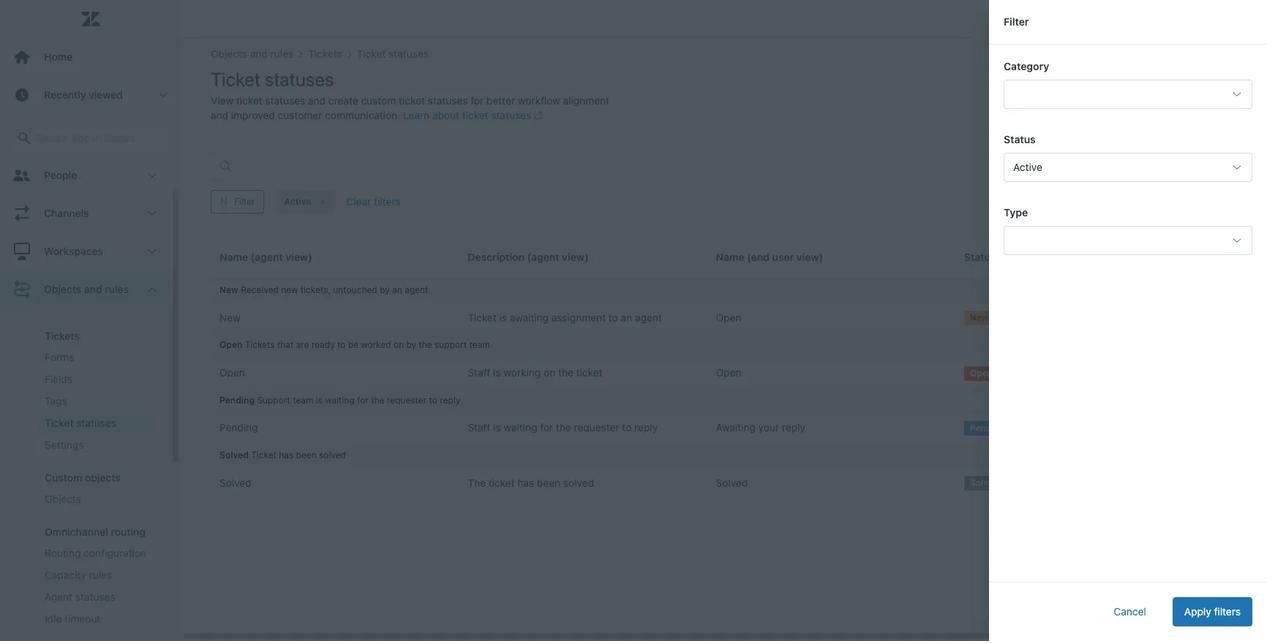 Task type: locate. For each thing, give the bounding box(es) containing it.
filter
[[1004, 15, 1029, 28]]

fields
[[45, 373, 72, 386]]

routing
[[111, 526, 145, 538]]

settings element
[[45, 438, 84, 453]]

apply
[[1184, 606, 1211, 618]]

0 vertical spatial rules
[[105, 283, 129, 296]]

rules right "and"
[[105, 283, 129, 296]]

category element
[[1004, 80, 1253, 109]]

statuses down capacity rules link
[[75, 591, 115, 604]]

ticket
[[45, 417, 74, 429]]

objects down custom
[[45, 493, 81, 506]]

rules down routing configuration link
[[89, 569, 112, 582]]

forms link
[[39, 347, 155, 369]]

objects
[[44, 283, 81, 296], [45, 493, 81, 506]]

objects and rules button
[[0, 271, 170, 309]]

0 vertical spatial statuses
[[76, 417, 116, 429]]

objects inside objects link
[[45, 493, 81, 506]]

tree item containing objects and rules
[[0, 271, 170, 642]]

routing configuration
[[45, 547, 146, 560]]

statuses down the tags link
[[76, 417, 116, 429]]

1 vertical spatial statuses
[[75, 591, 115, 604]]

None search field
[[1, 124, 179, 153]]

1 vertical spatial rules
[[89, 569, 112, 582]]

rules
[[105, 283, 129, 296], [89, 569, 112, 582]]

ticket statuses link
[[39, 413, 155, 435]]

statuses for ticket statuses
[[76, 417, 116, 429]]

tree item
[[0, 271, 170, 642]]

active
[[1013, 161, 1043, 173]]

objects and rules
[[44, 283, 129, 296]]

cancel
[[1114, 606, 1146, 618]]

statuses for agent statuses
[[75, 591, 115, 604]]

objects left "and"
[[44, 283, 81, 296]]

custom objects element
[[45, 472, 121, 484]]

filters
[[1214, 606, 1241, 618]]

1 vertical spatial objects
[[45, 493, 81, 506]]

statuses
[[76, 417, 116, 429], [75, 591, 115, 604]]

routing configuration element
[[45, 547, 146, 561]]

and
[[84, 283, 102, 296]]

omnichannel routing element
[[45, 526, 145, 538]]

capacity rules link
[[39, 565, 155, 587]]

type
[[1004, 206, 1028, 219]]

agent statuses link
[[39, 587, 155, 609]]

custom objects
[[45, 472, 121, 484]]

agent
[[45, 591, 72, 604]]

apply filters
[[1184, 606, 1241, 618]]

capacity
[[45, 569, 86, 582]]

Search Admin Center field
[[36, 132, 162, 145]]

fields link
[[39, 369, 155, 391]]

routing configuration link
[[39, 543, 155, 565]]

ticket statuses
[[45, 417, 116, 429]]

rules inside objects and rules dropdown button
[[105, 283, 129, 296]]

agent statuses
[[45, 591, 115, 604]]

0 vertical spatial objects
[[44, 283, 81, 296]]

cancel button
[[1102, 598, 1158, 627]]

objects inside objects and rules dropdown button
[[44, 283, 81, 296]]

omnichannel
[[45, 526, 108, 538]]

category
[[1004, 60, 1049, 72]]



Task type: describe. For each thing, give the bounding box(es) containing it.
settings
[[45, 439, 84, 451]]

objects for objects and rules
[[44, 283, 81, 296]]

forms element
[[45, 350, 74, 365]]

objects for objects
[[45, 493, 81, 506]]

fields element
[[45, 372, 72, 387]]

tree item inside primary element
[[0, 271, 170, 642]]

tags link
[[39, 391, 155, 413]]

tickets element
[[45, 330, 80, 342]]

apply filters button
[[1173, 598, 1253, 627]]

custom
[[45, 472, 82, 484]]

objects link
[[39, 489, 155, 511]]

tags element
[[45, 394, 67, 409]]

idle timeout
[[45, 613, 100, 626]]

forms
[[45, 351, 74, 364]]

ticket statuses element
[[45, 416, 116, 431]]

filter dialog
[[989, 0, 1267, 642]]

primary element
[[0, 0, 181, 642]]

settings link
[[39, 435, 155, 457]]

tags
[[45, 395, 67, 408]]

objects
[[85, 472, 121, 484]]

status element
[[1004, 153, 1253, 182]]

idle
[[45, 613, 62, 626]]

objects and rules group
[[0, 309, 170, 642]]

agent statuses element
[[45, 590, 115, 605]]

omnichannel routing
[[45, 526, 145, 538]]

none search field inside primary element
[[1, 124, 179, 153]]

routing
[[45, 547, 81, 560]]

type element
[[1004, 226, 1253, 255]]

idle timeout element
[[45, 612, 100, 627]]

configuration
[[84, 547, 146, 560]]

tickets
[[45, 330, 80, 342]]

timeout
[[64, 613, 100, 626]]

idle timeout link
[[39, 609, 155, 631]]

capacity rules
[[45, 569, 112, 582]]

objects element
[[45, 492, 81, 507]]

rules inside capacity rules element
[[89, 569, 112, 582]]

capacity rules element
[[45, 568, 112, 583]]

status
[[1004, 133, 1036, 146]]



Task type: vqa. For each thing, say whether or not it's contained in the screenshot.
Customer context image
no



